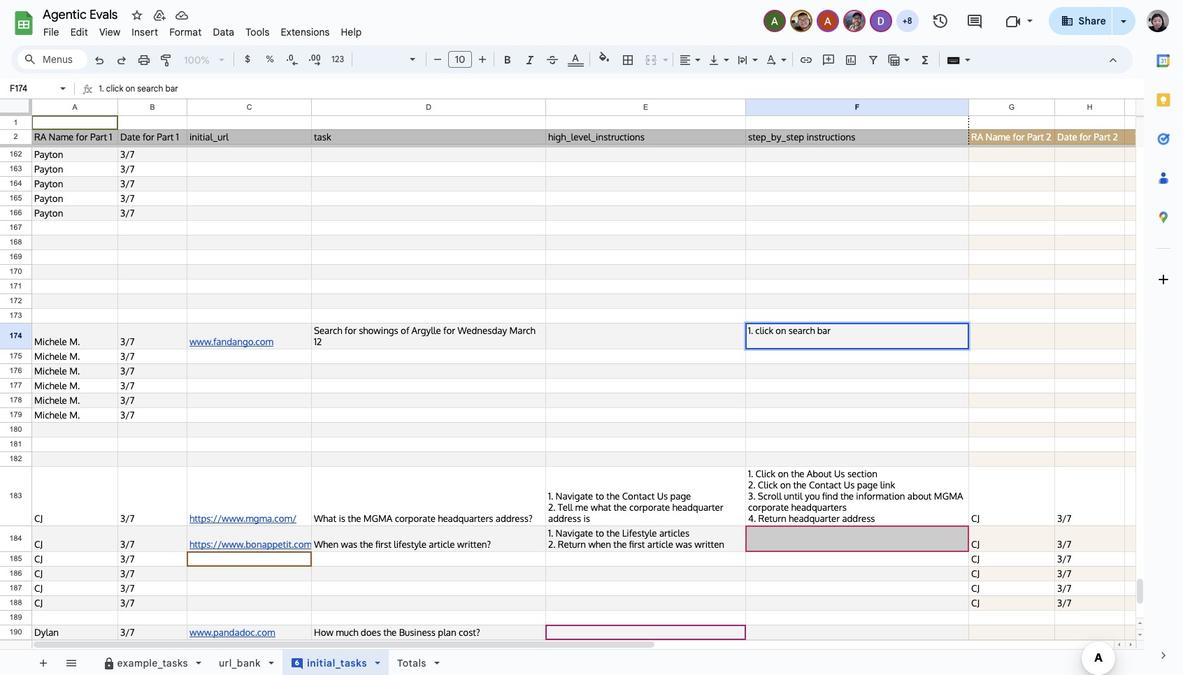 Task type: vqa. For each thing, say whether or not it's contained in the screenshot.
1. click on search bar
yes



Task type: locate. For each thing, give the bounding box(es) containing it.
click inside text field
[[106, 83, 123, 94]]

0 horizontal spatial bar
[[165, 83, 178, 94]]

0 horizontal spatial click
[[106, 83, 123, 94]]

on
[[126, 83, 135, 94], [776, 325, 786, 336]]

2 toolbar from the left
[[89, 650, 461, 676]]

bar for 1. click on search bar text field
[[165, 83, 178, 94]]

url_bank button
[[210, 650, 283, 676]]

1 vertical spatial bar
[[817, 325, 831, 336]]

Zoom field
[[178, 50, 231, 71]]

1. click on search bar text field
[[99, 80, 1144, 99]]

1 vertical spatial 1.
[[748, 325, 753, 336]]

on inside text field
[[126, 83, 135, 94]]

click
[[106, 83, 123, 94], [756, 325, 774, 336]]

search inside text field
[[137, 83, 163, 94]]

format menu item
[[164, 24, 207, 41]]

fill color image
[[596, 50, 612, 66]]

edit menu item
[[65, 24, 94, 41]]

totals
[[397, 657, 426, 670]]

insert
[[132, 26, 158, 38]]

tab list
[[1144, 41, 1183, 636]]

name box (⌘ + j) element
[[4, 80, 70, 97]]

toolbar
[[29, 650, 87, 676], [89, 650, 461, 676], [463, 650, 466, 676]]

0 horizontal spatial 1.
[[99, 83, 104, 94]]

menu bar banner
[[0, 0, 1183, 676]]

1 horizontal spatial click
[[756, 325, 774, 336]]

$ button
[[237, 49, 258, 70]]

application
[[0, 0, 1183, 676]]

0 vertical spatial 1.
[[99, 83, 104, 94]]

0 horizontal spatial 1. click on search bar
[[99, 83, 178, 94]]

view
[[99, 26, 121, 38]]

1. click on search bar inside text field
[[99, 83, 178, 94]]

insert menu item
[[126, 24, 164, 41]]

view menu item
[[94, 24, 126, 41]]

click for 1. click on search bar text field
[[106, 83, 123, 94]]

+8 button
[[895, 8, 920, 34]]

0 vertical spatial on
[[126, 83, 135, 94]]

1 horizontal spatial 1. click on search bar
[[748, 325, 831, 336]]

0 horizontal spatial search
[[137, 83, 163, 94]]

None text field
[[6, 82, 57, 95]]

on for 1. click on search bar field
[[776, 325, 786, 336]]

angela cha image
[[765, 11, 784, 31]]

1. for 1. click on search bar field
[[748, 325, 753, 336]]

%
[[266, 53, 274, 65]]

123 button
[[327, 49, 349, 70]]

1 horizontal spatial bar
[[817, 325, 831, 336]]

1 vertical spatial search
[[789, 325, 815, 336]]

search
[[137, 83, 163, 94], [789, 325, 815, 336]]

0 horizontal spatial on
[[126, 83, 135, 94]]

0 horizontal spatial toolbar
[[29, 650, 87, 676]]

click for 1. click on search bar field
[[756, 325, 774, 336]]

1 horizontal spatial on
[[776, 325, 786, 336]]

6
[[295, 659, 299, 668]]

$
[[245, 53, 250, 65]]

F174 field
[[748, 325, 966, 336]]

on for 1. click on search bar text field
[[126, 83, 135, 94]]

toolbar containing example_tasks
[[89, 650, 461, 676]]

share button
[[1049, 7, 1113, 35]]

1 horizontal spatial 1.
[[748, 325, 753, 336]]

1 horizontal spatial search
[[789, 325, 815, 336]]

1 vertical spatial click
[[756, 325, 774, 336]]

1.
[[99, 83, 104, 94], [748, 325, 753, 336]]

2 horizontal spatial toolbar
[[463, 650, 466, 676]]

0 vertical spatial search
[[137, 83, 163, 94]]

search for 1. click on search bar text field
[[137, 83, 163, 94]]

menu bar containing file
[[38, 18, 367, 41]]

1 horizontal spatial toolbar
[[89, 650, 461, 676]]

0 vertical spatial bar
[[165, 83, 178, 94]]

bar inside text field
[[165, 83, 178, 94]]

bar
[[165, 83, 178, 94], [817, 325, 831, 336]]

1. click on search bar
[[99, 83, 178, 94], [748, 325, 831, 336]]

1 vertical spatial on
[[776, 325, 786, 336]]

main toolbar
[[87, 49, 1004, 676]]

0 vertical spatial 1. click on search bar
[[99, 83, 178, 94]]

1 vertical spatial 1. click on search bar
[[748, 325, 831, 336]]

search for 1. click on search bar field
[[789, 325, 815, 336]]

3 toolbar from the left
[[463, 650, 466, 676]]

format
[[169, 26, 202, 38]]

0 vertical spatial click
[[106, 83, 123, 94]]

123
[[331, 54, 344, 64]]

borders image
[[620, 50, 636, 69]]

1. inside text field
[[99, 83, 104, 94]]

extensions
[[281, 26, 330, 38]]

1. click on search bar for 1. click on search bar text field
[[99, 83, 178, 94]]

Zoom text field
[[180, 50, 214, 70]]

text rotation image
[[764, 50, 780, 69]]

menu bar
[[38, 18, 367, 41]]

ashley tran image
[[818, 11, 837, 31]]

none text field inside name box (⌘ + j) element
[[6, 82, 57, 95]]



Task type: describe. For each thing, give the bounding box(es) containing it.
1. click on search bar for 1. click on search bar field
[[748, 325, 831, 336]]

Font size field
[[448, 51, 478, 69]]

tools menu item
[[240, 24, 275, 41]]

extensions menu item
[[275, 24, 335, 41]]

all sheets image
[[59, 652, 82, 674]]

application containing share
[[0, 0, 1183, 676]]

totals button
[[388, 650, 449, 676]]

file menu item
[[38, 24, 65, 41]]

example_tasks
[[117, 657, 188, 670]]

1. for 1. click on search bar text field
[[99, 83, 104, 94]]

dylan oquin image
[[871, 11, 891, 31]]

share
[[1079, 15, 1106, 27]]

data menu item
[[207, 24, 240, 41]]

help
[[341, 26, 362, 38]]

initial_tasks
[[307, 657, 367, 670]]

tools
[[246, 26, 270, 38]]

quick sharing actions image
[[1121, 20, 1127, 42]]

example_tasks button
[[93, 650, 210, 676]]

bar for 1. click on search bar field
[[817, 325, 831, 336]]

+8
[[903, 15, 912, 26]]

cj baylor image
[[844, 11, 864, 31]]

ben chafik image
[[791, 11, 811, 31]]

1 toolbar from the left
[[29, 650, 87, 676]]

vertical align image
[[706, 50, 722, 69]]

text color image
[[568, 50, 584, 66]]

menu bar inside menu bar "banner"
[[38, 18, 367, 41]]

help menu item
[[335, 24, 367, 41]]

edit
[[70, 26, 88, 38]]

Star checkbox
[[101, 0, 159, 51]]

Rename text field
[[38, 6, 126, 22]]

Menus field
[[17, 50, 87, 69]]

data
[[213, 26, 234, 38]]

file
[[43, 26, 59, 38]]

Font size text field
[[449, 51, 471, 68]]

functions image
[[917, 50, 933, 69]]

text wrapping image
[[735, 50, 751, 69]]

% button
[[259, 49, 280, 70]]

url_bank
[[219, 657, 261, 670]]

tab list inside menu bar "banner"
[[1144, 41, 1183, 636]]



